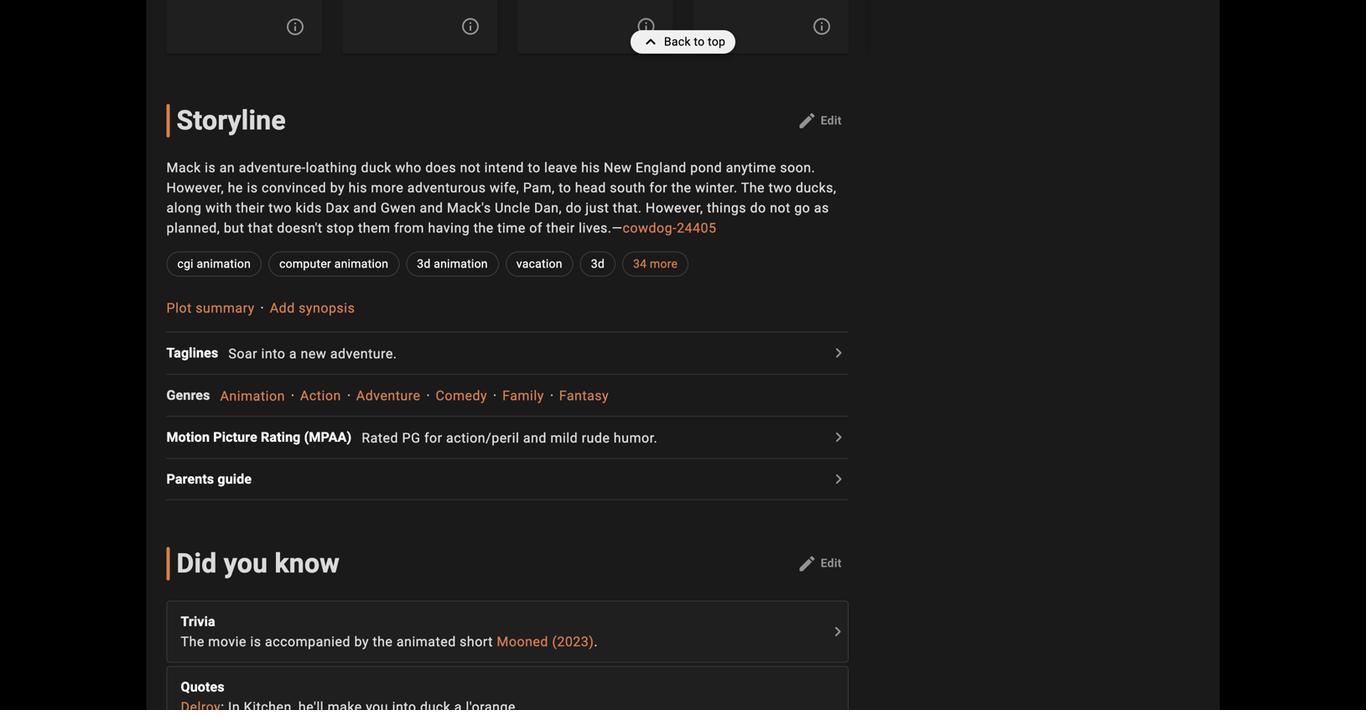 Task type: vqa. For each thing, say whether or not it's contained in the screenshot.
See production info at IMDbPro button on the left bottom of the page
no



Task type: locate. For each thing, give the bounding box(es) containing it.
motion
[[166, 430, 210, 446]]

1 vertical spatial by
[[354, 634, 369, 650]]

mooned (2023) link
[[497, 634, 594, 650]]

1 edit from the top
[[821, 114, 842, 128]]

and up them
[[353, 200, 377, 216]]

edit button up see more image
[[791, 551, 849, 577]]

by
[[330, 180, 345, 196], [354, 634, 369, 650]]

the down trivia
[[181, 634, 205, 650]]

by right "accompanied"
[[354, 634, 369, 650]]

2 more about this image from the left
[[636, 17, 656, 37]]

not
[[460, 160, 481, 176], [770, 200, 791, 216]]

1 horizontal spatial more
[[650, 257, 678, 271]]

two down soon.
[[769, 180, 792, 196]]

2 horizontal spatial the
[[671, 180, 692, 196]]

3d down the lives.
[[591, 257, 605, 271]]

the left animated
[[373, 634, 393, 650]]

the down the mack's in the top left of the page
[[474, 220, 494, 236]]

parents
[[166, 471, 214, 487]]

edit image
[[797, 111, 817, 131], [797, 554, 817, 574]]

soar
[[228, 346, 258, 362]]

do left just
[[566, 200, 582, 216]]

3d down from
[[417, 257, 431, 271]]

0 horizontal spatial do
[[566, 200, 582, 216]]

more up gwen
[[371, 180, 404, 196]]

wife,
[[490, 180, 519, 196]]

stop
[[326, 220, 354, 236]]

is left an
[[205, 160, 216, 176]]

0 vertical spatial his
[[581, 160, 600, 176]]

gwen
[[381, 200, 416, 216]]

1 horizontal spatial the
[[474, 220, 494, 236]]

his down duck
[[349, 180, 367, 196]]

duck
[[361, 160, 392, 176]]

2 edit image from the top
[[797, 554, 817, 574]]

1 horizontal spatial their
[[546, 220, 575, 236]]

0 vertical spatial more
[[371, 180, 404, 196]]

animation button
[[220, 388, 285, 404]]

animation for cgi animation
[[197, 257, 251, 271]]

0 horizontal spatial the
[[181, 634, 205, 650]]

1 vertical spatial edit image
[[797, 554, 817, 574]]

more right 34
[[650, 257, 678, 271]]

1 horizontal spatial his
[[581, 160, 600, 176]]

3d animation button
[[406, 252, 499, 277]]

1 vertical spatial however,
[[646, 200, 703, 216]]

for down england
[[650, 180, 668, 196]]

his up head
[[581, 160, 600, 176]]

to left 'top'
[[694, 35, 705, 49]]

and left mild at the left
[[523, 430, 547, 446]]

0 horizontal spatial animation
[[197, 257, 251, 271]]

quotes
[[181, 679, 225, 695]]

taglines: see all image
[[829, 343, 849, 363]]

3d inside 3d button
[[591, 257, 605, 271]]

two
[[769, 180, 792, 196], [269, 200, 292, 216]]

doesn't
[[277, 220, 323, 236]]

0 horizontal spatial their
[[236, 200, 265, 216]]

0 horizontal spatial the
[[373, 634, 393, 650]]

back to top
[[664, 35, 726, 49]]

0 vertical spatial however,
[[166, 180, 224, 196]]

3d for 3d
[[591, 257, 605, 271]]

summary
[[196, 300, 255, 316]]

1 horizontal spatial do
[[750, 200, 766, 216]]

0 vertical spatial edit image
[[797, 111, 817, 131]]

to down leave at the top left
[[559, 180, 571, 196]]

into
[[261, 346, 286, 362]]

a
[[289, 346, 297, 362]]

1 3d from the left
[[417, 257, 431, 271]]

1 edit button from the top
[[791, 108, 849, 134]]

2 edit from the top
[[821, 557, 842, 570]]

dax
[[326, 200, 350, 216]]

just
[[586, 200, 609, 216]]

2 edit button from the top
[[791, 551, 849, 577]]

0 horizontal spatial not
[[460, 160, 481, 176]]

and down adventurous
[[420, 200, 443, 216]]

you
[[224, 548, 268, 579]]

their down dan,
[[546, 220, 575, 236]]

fantasy button
[[559, 388, 609, 404]]

edit button for did you know
[[791, 551, 849, 577]]

animated
[[397, 634, 456, 650]]

animation
[[197, 257, 251, 271], [334, 257, 389, 271], [434, 257, 488, 271]]

go
[[794, 200, 811, 216]]

for
[[650, 180, 668, 196], [424, 430, 442, 446]]

fantasy
[[559, 388, 609, 404]]

0 vertical spatial edit
[[821, 114, 842, 128]]

0 horizontal spatial however,
[[166, 180, 224, 196]]

3d inside 3d animation button
[[417, 257, 431, 271]]

that
[[248, 220, 273, 236]]

2 3d from the left
[[591, 257, 605, 271]]

new
[[301, 346, 327, 362]]

0 horizontal spatial for
[[424, 430, 442, 446]]

1 horizontal spatial 3d
[[591, 257, 605, 271]]

2 horizontal spatial more about this image
[[812, 17, 832, 37]]

by up dax
[[330, 180, 345, 196]]

vacation
[[517, 257, 563, 271]]

0 vertical spatial for
[[650, 180, 668, 196]]

do right things
[[750, 200, 766, 216]]

1 horizontal spatial by
[[354, 634, 369, 650]]

2 animation from the left
[[334, 257, 389, 271]]

1 vertical spatial the
[[181, 634, 205, 650]]

intend
[[485, 160, 524, 176]]

1 horizontal spatial and
[[420, 200, 443, 216]]

quotes button
[[181, 677, 826, 697]]

2 vertical spatial the
[[373, 634, 393, 650]]

0 horizontal spatial more
[[371, 180, 404, 196]]

2 vertical spatial is
[[250, 634, 261, 650]]

0 vertical spatial the
[[671, 180, 692, 196]]

adventure.
[[330, 346, 397, 362]]

however, up along
[[166, 180, 224, 196]]

3d
[[417, 257, 431, 271], [591, 257, 605, 271]]

new
[[604, 160, 632, 176]]

mack is an adventure-loathing duck who does not intend to leave his new england pond anytime soon. however, he is convinced by his more adventurous wife, pam, to head south for the winter. the two ducks, along with their two kids dax and gwen and mack's uncle dan, do just that. however, things do not go as planned, but that doesn't stop them from having the time of their lives.
[[166, 160, 837, 236]]

edit for did you know
[[821, 557, 842, 570]]

edit up ducks,
[[821, 114, 842, 128]]

planned,
[[166, 220, 220, 236]]

their
[[236, 200, 265, 216], [546, 220, 575, 236]]

that.
[[613, 200, 642, 216]]

things
[[707, 200, 746, 216]]

1 horizontal spatial the
[[741, 180, 765, 196]]

1 do from the left
[[566, 200, 582, 216]]

not right does
[[460, 160, 481, 176]]

who
[[395, 160, 422, 176]]

0 horizontal spatial 3d
[[417, 257, 431, 271]]

2 vertical spatial to
[[559, 180, 571, 196]]

1 horizontal spatial animation
[[334, 257, 389, 271]]

1 horizontal spatial for
[[650, 180, 668, 196]]

cgi animation button
[[166, 252, 262, 277]]

by inside mack is an adventure-loathing duck who does not intend to leave his new england pond anytime soon. however, he is convinced by his more adventurous wife, pam, to head south for the winter. the two ducks, along with their two kids dax and gwen and mack's uncle dan, do just that. however, things do not go as planned, but that doesn't stop them from having the time of their lives.
[[330, 180, 345, 196]]

0 horizontal spatial more about this image
[[461, 17, 481, 37]]

(2023)
[[552, 634, 594, 650]]

—
[[612, 220, 623, 236]]

1 vertical spatial edit button
[[791, 551, 849, 577]]

to inside button
[[694, 35, 705, 49]]

their up the that
[[236, 200, 265, 216]]

leave
[[544, 160, 578, 176]]

the down england
[[671, 180, 692, 196]]

1 vertical spatial two
[[269, 200, 292, 216]]

time
[[498, 220, 526, 236]]

1 vertical spatial the
[[474, 220, 494, 236]]

0 vertical spatial to
[[694, 35, 705, 49]]

animation down but
[[197, 257, 251, 271]]

the
[[671, 180, 692, 196], [474, 220, 494, 236], [373, 634, 393, 650]]

top
[[708, 35, 726, 49]]

the inside trivia the movie is accompanied by the animated short mooned (2023) .
[[181, 634, 205, 650]]

animation down having
[[434, 257, 488, 271]]

is right he
[[247, 180, 258, 196]]

0 vertical spatial two
[[769, 180, 792, 196]]

cgi
[[177, 257, 194, 271]]

plot summary button
[[166, 300, 255, 316]]

2 horizontal spatial animation
[[434, 257, 488, 271]]

1 vertical spatial not
[[770, 200, 791, 216]]

more about this image
[[461, 17, 481, 37], [636, 17, 656, 37], [812, 17, 832, 37]]

1 horizontal spatial however,
[[646, 200, 703, 216]]

picture
[[213, 430, 257, 446]]

0 horizontal spatial his
[[349, 180, 367, 196]]

1 vertical spatial is
[[247, 180, 258, 196]]

animation inside button
[[334, 257, 389, 271]]

edit button up soon.
[[791, 108, 849, 134]]

0 vertical spatial not
[[460, 160, 481, 176]]

0 horizontal spatial by
[[330, 180, 345, 196]]

0 vertical spatial is
[[205, 160, 216, 176]]

convinced
[[262, 180, 326, 196]]

1 horizontal spatial more about this image
[[636, 17, 656, 37]]

animation down them
[[334, 257, 389, 271]]

not left go
[[770, 200, 791, 216]]

edit up see more image
[[821, 557, 842, 570]]

0 vertical spatial edit button
[[791, 108, 849, 134]]

but
[[224, 220, 244, 236]]

2 horizontal spatial to
[[694, 35, 705, 49]]

two down the convinced
[[269, 200, 292, 216]]

1 animation from the left
[[197, 257, 251, 271]]

0 vertical spatial the
[[741, 180, 765, 196]]

0 vertical spatial by
[[330, 180, 345, 196]]

south
[[610, 180, 646, 196]]

1 vertical spatial edit
[[821, 557, 842, 570]]

3 animation from the left
[[434, 257, 488, 271]]

1 vertical spatial more
[[650, 257, 678, 271]]

parents guide: see all image
[[829, 469, 849, 489]]

to up pam,
[[528, 160, 541, 176]]

(mpaa)
[[304, 430, 352, 446]]

mack's
[[447, 200, 491, 216]]

the down anytime
[[741, 180, 765, 196]]

adventure button
[[356, 388, 421, 404]]

along
[[166, 200, 202, 216]]

movie
[[208, 634, 247, 650]]

1 edit image from the top
[[797, 111, 817, 131]]

1 vertical spatial his
[[349, 180, 367, 196]]

parents guide
[[166, 471, 252, 487]]

rated
[[362, 430, 398, 446]]

1 vertical spatial to
[[528, 160, 541, 176]]

the
[[741, 180, 765, 196], [181, 634, 205, 650]]

parents guide button
[[166, 469, 262, 489]]

of
[[529, 220, 543, 236]]

however, up cowdog-24405 button
[[646, 200, 703, 216]]

short
[[460, 634, 493, 650]]

for right pg
[[424, 430, 442, 446]]

is right movie
[[250, 634, 261, 650]]



Task type: describe. For each thing, give the bounding box(es) containing it.
by inside trivia the movie is accompanied by the animated short mooned (2023) .
[[354, 634, 369, 650]]

— cowdog-24405
[[612, 220, 717, 236]]

pam,
[[523, 180, 555, 196]]

with
[[205, 200, 232, 216]]

more inside mack is an adventure-loathing duck who does not intend to leave his new england pond anytime soon. however, he is convinced by his more adventurous wife, pam, to head south for the winter. the two ducks, along with their two kids dax and gwen and mack's uncle dan, do just that. however, things do not go as planned, but that doesn't stop them from having the time of their lives.
[[371, 180, 404, 196]]

edit for storyline
[[821, 114, 842, 128]]

animation for computer animation
[[334, 257, 389, 271]]

winter.
[[695, 180, 738, 196]]

plot
[[166, 300, 192, 316]]

family button
[[503, 388, 544, 404]]

uncle
[[495, 200, 531, 216]]

taglines
[[166, 345, 218, 361]]

3d animation
[[417, 257, 488, 271]]

mack
[[166, 160, 201, 176]]

did
[[177, 548, 217, 579]]

animation for 3d animation
[[434, 257, 488, 271]]

edit image for did you know
[[797, 554, 817, 574]]

loathing
[[306, 160, 357, 176]]

the inside mack is an adventure-loathing duck who does not intend to leave his new england pond anytime soon. however, he is convinced by his more adventurous wife, pam, to head south for the winter. the two ducks, along with their two kids dax and gwen and mack's uncle dan, do just that. however, things do not go as planned, but that doesn't stop them from having the time of their lives.
[[741, 180, 765, 196]]

action/peril
[[446, 430, 520, 446]]

mooned
[[497, 634, 548, 650]]

action
[[300, 388, 341, 404]]

more about this image
[[285, 17, 305, 37]]

them
[[358, 220, 390, 236]]

1 vertical spatial their
[[546, 220, 575, 236]]

more inside 34 more button
[[650, 257, 678, 271]]

from
[[394, 220, 424, 236]]

the inside trivia the movie is accompanied by the animated short mooned (2023) .
[[373, 634, 393, 650]]

kids
[[296, 200, 322, 216]]

computer animation
[[279, 257, 389, 271]]

add synopsis
[[270, 300, 355, 316]]

34 more button
[[622, 252, 689, 277]]

rude
[[582, 430, 610, 446]]

trivia the movie is accompanied by the animated short mooned (2023) .
[[181, 614, 598, 650]]

24405
[[677, 220, 717, 236]]

2 horizontal spatial and
[[523, 430, 547, 446]]

edit image for storyline
[[797, 111, 817, 131]]

2 do from the left
[[750, 200, 766, 216]]

1 horizontal spatial two
[[769, 180, 792, 196]]

lives.
[[579, 220, 612, 236]]

an
[[220, 160, 235, 176]]

3d for 3d animation
[[417, 257, 431, 271]]

add synopsis button
[[270, 300, 355, 316]]

add
[[270, 300, 295, 316]]

1 vertical spatial for
[[424, 430, 442, 446]]

taglines button
[[166, 343, 228, 363]]

edit button for storyline
[[791, 108, 849, 134]]

1 more about this image from the left
[[461, 17, 481, 37]]

soon.
[[780, 160, 816, 176]]

34
[[633, 257, 647, 271]]

pond
[[690, 160, 722, 176]]

comedy
[[436, 388, 487, 404]]

rated pg for action/peril and mild rude humor.
[[362, 430, 658, 446]]

humor.
[[614, 430, 658, 446]]

3 more about this image from the left
[[812, 17, 832, 37]]

synopsis
[[299, 300, 355, 316]]

adventure-
[[239, 160, 306, 176]]

head
[[575, 180, 606, 196]]

1 horizontal spatial to
[[559, 180, 571, 196]]

does
[[425, 160, 456, 176]]

0 vertical spatial their
[[236, 200, 265, 216]]

see more image
[[828, 622, 848, 642]]

back to top button
[[631, 30, 736, 54]]

1 horizontal spatial not
[[770, 200, 791, 216]]

motion picture rating (mpaa)
[[166, 430, 352, 446]]

expand less image
[[641, 30, 664, 54]]

certificate: see all image
[[829, 428, 849, 448]]

is inside trivia the movie is accompanied by the animated short mooned (2023) .
[[250, 634, 261, 650]]

cowdog-
[[623, 220, 677, 236]]

computer animation button
[[268, 252, 399, 277]]

plot summary
[[166, 300, 255, 316]]

0 horizontal spatial and
[[353, 200, 377, 216]]

animation
[[220, 388, 285, 404]]

cowdog-24405 button
[[623, 220, 717, 236]]

genres
[[166, 387, 210, 403]]

motion picture rating (mpaa) button
[[166, 428, 362, 448]]

cgi animation
[[177, 257, 251, 271]]

for inside mack is an adventure-loathing duck who does not intend to leave his new england pond anytime soon. however, he is convinced by his more adventurous wife, pam, to head south for the winter. the two ducks, along with their two kids dax and gwen and mack's uncle dan, do just that. however, things do not go as planned, but that doesn't stop them from having the time of their lives.
[[650, 180, 668, 196]]

ducks,
[[796, 180, 837, 196]]

adventure
[[356, 388, 421, 404]]

pg
[[402, 430, 421, 446]]

dan,
[[534, 200, 562, 216]]

adventurous
[[407, 180, 486, 196]]

34 more
[[633, 257, 678, 271]]

back
[[664, 35, 691, 49]]

having
[[428, 220, 470, 236]]

soar into a new adventure.
[[228, 346, 397, 362]]

action button
[[300, 388, 341, 404]]

rating
[[261, 430, 301, 446]]

trivia button
[[181, 612, 826, 632]]

anytime
[[726, 160, 777, 176]]

0 horizontal spatial to
[[528, 160, 541, 176]]

he
[[228, 180, 243, 196]]

trivia
[[181, 614, 215, 630]]

0 horizontal spatial two
[[269, 200, 292, 216]]



